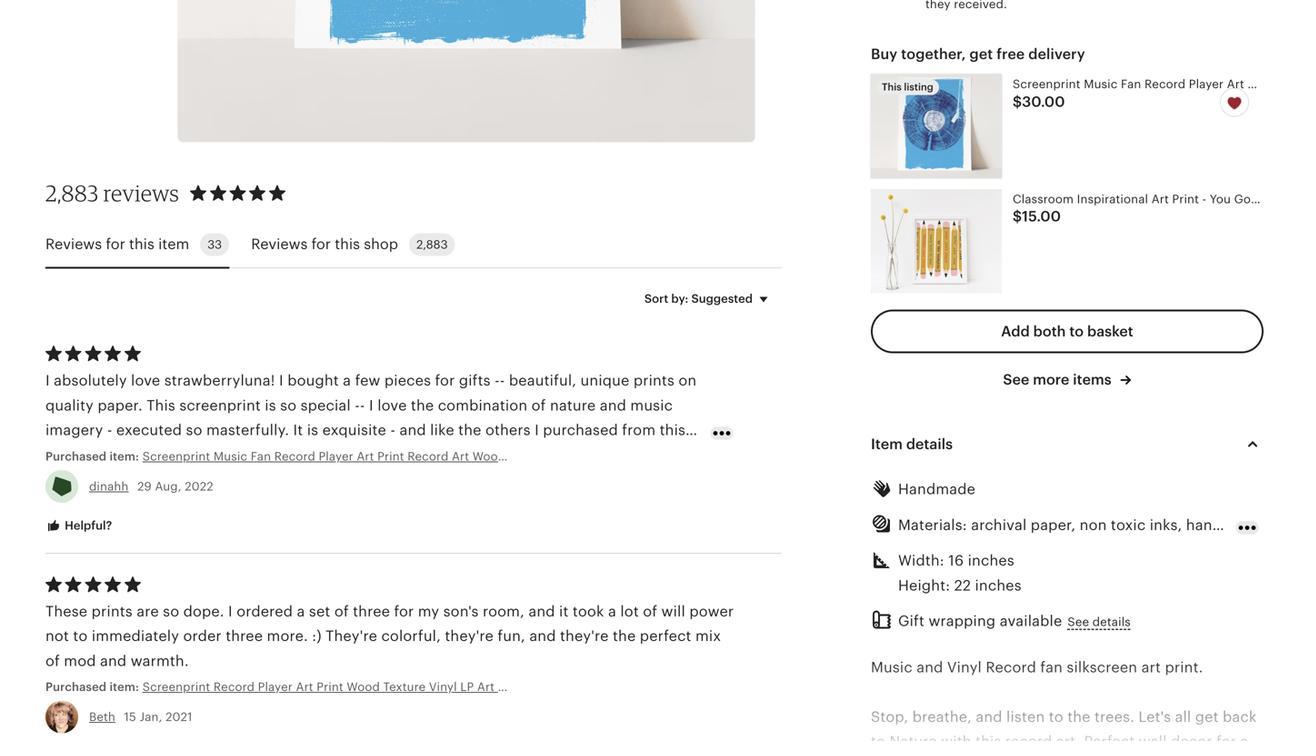 Task type: locate. For each thing, give the bounding box(es) containing it.
paper.
[[98, 397, 143, 414]]

record left 'player'
[[214, 680, 255, 694]]

classroom inspirational art print - you got this pencils - giclee print power up home office wall art wall decor kids room art image
[[871, 189, 1002, 293]]

and right music
[[917, 660, 944, 676]]

1 vertical spatial $
[[1013, 208, 1023, 225]]

$ down free
[[1013, 94, 1023, 110]]

1 horizontal spatial love
[[378, 397, 407, 414]]

the
[[411, 397, 434, 414], [459, 422, 482, 439], [613, 628, 636, 645], [1068, 709, 1091, 726]]

item: up quickly,
[[110, 450, 139, 463]]

gift
[[899, 613, 925, 629]]

ordered
[[237, 604, 293, 620]]

they're down "son's"
[[445, 628, 494, 645]]

1 vertical spatial 2,883
[[417, 238, 448, 251]]

sort
[[645, 292, 669, 305]]

free
[[997, 46, 1026, 62]]

dinahh 29 aug, 2022
[[89, 480, 214, 493]]

1 vertical spatial three
[[226, 628, 263, 645]]

reviews for reviews for this item
[[45, 236, 102, 253]]

0 horizontal spatial love
[[131, 373, 160, 389]]

1 horizontal spatial details
[[1093, 615, 1132, 629]]

0 horizontal spatial 2,883
[[45, 180, 99, 206]]

1 vertical spatial details
[[1093, 615, 1132, 629]]

by:
[[672, 292, 689, 305]]

0 horizontal spatial get
[[970, 46, 994, 62]]

2 purchased from the top
[[45, 680, 107, 694]]

vinyl left lp
[[429, 680, 457, 694]]

1 item: from the top
[[110, 450, 139, 463]]

1 vertical spatial get
[[1196, 709, 1220, 726]]

of right lot
[[643, 604, 658, 620]]

and right fun, on the bottom left of page
[[530, 628, 556, 645]]

tab list
[[45, 222, 782, 269]]

see inside see more items link
[[1004, 371, 1030, 388]]

the inside the these prints are so dope. i ordered a set of three for my son's room, and it took a lot of will power not to immediately order three more. :) they're colorful, they're fun, and they're the perfect mix of mod and warmth.
[[613, 628, 636, 645]]

0 vertical spatial inches
[[968, 553, 1015, 569]]

room,
[[483, 604, 525, 620]]

1 horizontal spatial a
[[343, 373, 351, 389]]

0 vertical spatial $
[[1013, 94, 1023, 110]]

they're down took
[[560, 628, 609, 645]]

for down 'back'
[[1217, 734, 1237, 741]]

0 vertical spatial see
[[1004, 371, 1030, 388]]

1 horizontal spatial prints
[[634, 373, 675, 389]]

immediately
[[92, 628, 179, 645]]

questions
[[536, 447, 605, 463]]

item
[[871, 436, 903, 453]]

0 horizontal spatial is
[[265, 397, 276, 414]]

others
[[486, 422, 531, 439]]

suggested
[[692, 292, 753, 305]]

0 horizontal spatial they're
[[445, 628, 494, 645]]

sounds
[[610, 680, 653, 694]]

this up the "executed"
[[147, 397, 176, 414]]

1 horizontal spatial nature
[[890, 734, 938, 741]]

0 vertical spatial get
[[970, 46, 994, 62]]

for
[[106, 236, 125, 253], [312, 236, 331, 253], [435, 373, 455, 389], [394, 604, 414, 620], [1217, 734, 1237, 741]]

the
[[273, 447, 299, 463]]

sort by: suggested button
[[631, 280, 789, 318]]

lot
[[621, 604, 639, 620]]

i right etc.
[[176, 472, 180, 488]]

purchased down mod
[[45, 680, 107, 694]]

these prints are so dope. i ordered a set of three for my son's room, and it took a lot of will power not to immediately order three more. :) they're colorful, they're fun, and they're the perfect mix of mod and warmth.
[[45, 604, 734, 669]]

item:
[[110, 450, 139, 463], [110, 680, 139, 694]]

on
[[679, 373, 697, 389]]

of down beautiful,
[[532, 397, 546, 414]]

this
[[129, 236, 154, 253], [335, 236, 360, 253], [660, 422, 686, 439], [322, 472, 348, 488], [976, 734, 1002, 741]]

and down immediately
[[100, 653, 127, 669]]

0 vertical spatial love
[[131, 373, 160, 389]]

helpful?
[[62, 519, 112, 533]]

nature down stop,
[[890, 734, 938, 741]]

to down others
[[517, 447, 532, 463]]

indigo
[[664, 680, 701, 694]]

dinahh
[[89, 480, 129, 493]]

like
[[430, 422, 455, 439]]

special
[[301, 397, 351, 414]]

15
[[124, 711, 136, 724]]

details up the silkscreen
[[1093, 615, 1132, 629]]

nature left sounds
[[568, 680, 607, 694]]

$ right the classroom inspirational art print - you got this pencils - giclee print power up home office wall art wall decor kids room art image
[[1013, 208, 1023, 225]]

to right not
[[73, 628, 88, 645]]

record left fan
[[986, 660, 1037, 676]]

art right wall
[[767, 680, 785, 694]]

1 horizontal spatial art
[[478, 680, 495, 694]]

2 reviews from the left
[[251, 236, 308, 253]]

the up art.
[[1068, 709, 1091, 726]]

1 reviews from the left
[[45, 236, 102, 253]]

0 vertical spatial record
[[986, 660, 1037, 676]]

better
[[150, 447, 194, 463]]

1 vertical spatial record
[[214, 680, 255, 694]]

1 horizontal spatial this
[[882, 82, 902, 93]]

texture
[[383, 680, 426, 694]]

reviews for this shop
[[251, 236, 398, 253]]

1 horizontal spatial see
[[1068, 615, 1090, 629]]

print.
[[1166, 660, 1204, 676]]

reviews down 2,883 reviews
[[45, 236, 102, 253]]

strawberryluna!
[[164, 373, 275, 389]]

1 $ from the top
[[1013, 94, 1023, 110]]

2,883 up reviews for this item
[[45, 180, 99, 206]]

delivery
[[1029, 46, 1086, 62]]

aug,
[[155, 480, 182, 493]]

the inside the stop, breathe, and listen to the trees. let's all get back to nature with this record art. perfect wall decor for
[[1068, 709, 1091, 726]]

art right lp
[[478, 680, 495, 694]]

paper,
[[1031, 517, 1076, 533]]

to down stop,
[[871, 734, 886, 741]]

1 horizontal spatial get
[[1196, 709, 1220, 726]]

$
[[1013, 94, 1023, 110], [1013, 208, 1023, 225]]

item: up 15
[[110, 680, 139, 694]]

dinahh link
[[89, 480, 129, 493]]

$ for 30.00
[[1013, 94, 1023, 110]]

reviews right 33
[[251, 236, 308, 253]]

print
[[317, 680, 344, 694]]

0 vertical spatial is
[[265, 397, 276, 414]]

so up it
[[280, 397, 297, 414]]

is down exquisite
[[345, 447, 356, 463]]

love up paper.
[[131, 373, 160, 389]]

to inside "i absolutely love strawberryluna! i bought a few pieces for gifts -- beautiful, unique prints on quality paper.  this screenprint is so special -- i love the combination of nature and music imagery - executed so masterfully.  it is exquisite - and like the others i purchased from this shop, it's even better in person!  the seller is great -- so responsive to questions and requests, ships quickly, etc. i highly recommend this shop!"
[[517, 447, 532, 463]]

1 horizontal spatial 2,883
[[417, 238, 448, 251]]

get left free
[[970, 46, 994, 62]]

2 vertical spatial is
[[345, 447, 356, 463]]

see
[[1004, 371, 1030, 388], [1068, 615, 1090, 629]]

2,883 right 'shop'
[[417, 238, 448, 251]]

2 horizontal spatial is
[[345, 447, 356, 463]]

in
[[198, 447, 211, 463]]

screenprint music fan record player art print record art wood texture vinyl lp art silkscreen - nature sounds - indigo blue - wall art decor image
[[871, 74, 1002, 178]]

dope.
[[183, 604, 224, 620]]

reviews for this item
[[45, 236, 189, 253]]

gifts
[[459, 373, 491, 389]]

get right "all"
[[1196, 709, 1220, 726]]

to right both
[[1070, 323, 1084, 340]]

0 horizontal spatial prints
[[92, 604, 133, 620]]

1 vertical spatial this
[[147, 397, 176, 414]]

for left gifts
[[435, 373, 455, 389]]

nature
[[550, 397, 596, 414]]

highly
[[184, 472, 228, 488]]

i down the few
[[369, 397, 374, 414]]

purchased item: screenprint record player art print wood texture vinyl lp art silkscreen - nature sounds - indigo blue - wall art decor
[[45, 680, 823, 694]]

non
[[1080, 517, 1108, 533]]

order
[[183, 628, 222, 645]]

pieces
[[385, 373, 431, 389]]

hands,
[[1187, 517, 1234, 533]]

three
[[353, 604, 390, 620], [226, 628, 263, 645]]

2 $ from the top
[[1013, 208, 1023, 225]]

the down lot
[[613, 628, 636, 645]]

i up quality on the left of the page
[[45, 373, 50, 389]]

three up they're
[[353, 604, 390, 620]]

of
[[532, 397, 546, 414], [335, 604, 349, 620], [643, 604, 658, 620], [45, 653, 60, 669]]

so up in
[[186, 422, 202, 439]]

see inside gift wrapping available see details
[[1068, 615, 1090, 629]]

0 vertical spatial item:
[[110, 450, 139, 463]]

screenprint record player art print wood texture vinyl lp art silkscreen - nature sounds - indigo blue - wall art decor link
[[143, 679, 823, 696]]

1 horizontal spatial three
[[353, 604, 390, 620]]

so right are
[[163, 604, 179, 620]]

details right item
[[907, 436, 953, 453]]

1 vertical spatial purchased
[[45, 680, 107, 694]]

0 vertical spatial purchased
[[45, 450, 107, 463]]

masterfully.
[[206, 422, 289, 439]]

see more items
[[1004, 371, 1116, 388]]

1 vertical spatial prints
[[92, 604, 133, 620]]

this right with
[[976, 734, 1002, 741]]

0 horizontal spatial reviews
[[45, 236, 102, 253]]

inks,
[[1150, 517, 1183, 533]]

love down pieces
[[378, 397, 407, 414]]

2,883
[[45, 180, 99, 206], [417, 238, 448, 251]]

0 horizontal spatial three
[[226, 628, 263, 645]]

and left like
[[400, 422, 426, 439]]

of down not
[[45, 653, 60, 669]]

decor
[[788, 680, 823, 694]]

2,883 for 2,883
[[417, 238, 448, 251]]

1 horizontal spatial reviews
[[251, 236, 308, 253]]

inches right 22
[[976, 577, 1022, 594]]

warmth.
[[131, 653, 189, 669]]

squeegees
[[1238, 517, 1310, 533]]

prints inside "i absolutely love strawberryluna! i bought a few pieces for gifts -- beautiful, unique prints on quality paper.  this screenprint is so special -- i love the combination of nature and music imagery - executed so masterfully.  it is exquisite - and like the others i purchased from this shop, it's even better in person!  the seller is great -- so responsive to questions and requests, ships quickly, etc. i highly recommend this shop!"
[[634, 373, 675, 389]]

2,883 reviews
[[45, 180, 179, 206]]

height:
[[899, 577, 951, 594]]

1 vertical spatial see
[[1068, 615, 1090, 629]]

see left more
[[1004, 371, 1030, 388]]

see right available
[[1068, 615, 1090, 629]]

2 horizontal spatial art
[[767, 680, 785, 694]]

is right it
[[307, 422, 319, 439]]

3 art from the left
[[767, 680, 785, 694]]

these
[[45, 604, 88, 620]]

helpful? button
[[32, 509, 126, 543]]

0 vertical spatial three
[[353, 604, 390, 620]]

is
[[265, 397, 276, 414], [307, 422, 319, 439], [345, 447, 356, 463]]

0 vertical spatial prints
[[634, 373, 675, 389]]

took
[[573, 604, 605, 620]]

my
[[418, 604, 440, 620]]

this up requests,
[[660, 422, 686, 439]]

is up masterfully.
[[265, 397, 276, 414]]

this inside "i absolutely love strawberryluna! i bought a few pieces for gifts -- beautiful, unique prints on quality paper.  this screenprint is so special -- i love the combination of nature and music imagery - executed so masterfully.  it is exquisite - and like the others i purchased from this shop, it's even better in person!  the seller is great -- so responsive to questions and requests, ships quickly, etc. i highly recommend this shop!"
[[147, 397, 176, 414]]

this left listing
[[882, 82, 902, 93]]

2 horizontal spatial a
[[609, 604, 617, 620]]

together,
[[902, 46, 967, 62]]

and inside the stop, breathe, and listen to the trees. let's all get back to nature with this record art. perfect wall decor for
[[976, 709, 1003, 726]]

0 horizontal spatial vinyl
[[429, 680, 457, 694]]

basket
[[1088, 323, 1134, 340]]

1 horizontal spatial they're
[[560, 628, 609, 645]]

silkscreen
[[1067, 660, 1138, 676]]

1 horizontal spatial record
[[986, 660, 1037, 676]]

0 vertical spatial 2,883
[[45, 180, 99, 206]]

combination
[[438, 397, 528, 414]]

i right dope.
[[228, 604, 233, 620]]

0 horizontal spatial details
[[907, 436, 953, 453]]

and left listen
[[976, 709, 1003, 726]]

2 item: from the top
[[110, 680, 139, 694]]

1 horizontal spatial is
[[307, 422, 319, 439]]

a left set
[[297, 604, 305, 620]]

reviews for reviews for this shop
[[251, 236, 308, 253]]

$ 30.00
[[1013, 94, 1066, 110]]

0 horizontal spatial art
[[296, 680, 314, 694]]

0 vertical spatial vinyl
[[948, 660, 982, 676]]

inches right 16
[[968, 553, 1015, 569]]

a left lot
[[609, 604, 617, 620]]

art left the print
[[296, 680, 314, 694]]

a left the few
[[343, 373, 351, 389]]

and left it
[[529, 604, 555, 620]]

add
[[1002, 323, 1031, 340]]

1 purchased from the top
[[45, 450, 107, 463]]

0 horizontal spatial this
[[147, 397, 176, 414]]

quality
[[45, 397, 94, 414]]

0 horizontal spatial record
[[214, 680, 255, 694]]

prints up immediately
[[92, 604, 133, 620]]

purchased down imagery
[[45, 450, 107, 463]]

i right others
[[535, 422, 539, 439]]

sort by: suggested
[[645, 292, 753, 305]]

love
[[131, 373, 160, 389], [378, 397, 407, 414]]

1 vertical spatial item:
[[110, 680, 139, 694]]

item details
[[871, 436, 953, 453]]

0 horizontal spatial nature
[[568, 680, 607, 694]]

1 vertical spatial nature
[[890, 734, 938, 741]]

0 vertical spatial this
[[882, 82, 902, 93]]

0 horizontal spatial see
[[1004, 371, 1030, 388]]

prints up music
[[634, 373, 675, 389]]

2021
[[166, 711, 193, 724]]

three down ordered
[[226, 628, 263, 645]]

2 art from the left
[[478, 680, 495, 694]]

vinyl down wrapping
[[948, 660, 982, 676]]

tab list containing reviews for this item
[[45, 222, 782, 269]]

for left my
[[394, 604, 414, 620]]

0 vertical spatial details
[[907, 436, 953, 453]]



Task type: vqa. For each thing, say whether or not it's contained in the screenshot.
hoping
no



Task type: describe. For each thing, give the bounding box(es) containing it.
this left item
[[129, 236, 154, 253]]

details inside gift wrapping available see details
[[1093, 615, 1132, 629]]

blue
[[704, 680, 729, 694]]

i left bought
[[279, 373, 284, 389]]

requests,
[[640, 447, 706, 463]]

few
[[355, 373, 381, 389]]

purchased for purchased item: screenprint record player art print wood texture vinyl lp art silkscreen - nature sounds - indigo blue - wall art decor
[[45, 680, 107, 694]]

recommend
[[232, 472, 318, 488]]

a inside "i absolutely love strawberryluna! i bought a few pieces for gifts -- beautiful, unique prints on quality paper.  this screenprint is so special -- i love the combination of nature and music imagery - executed so masterfully.  it is exquisite - and like the others i purchased from this shop, it's even better in person!  the seller is great -- so responsive to questions and requests, ships quickly, etc. i highly recommend this shop!"
[[343, 373, 351, 389]]

listen
[[1007, 709, 1046, 726]]

materials:
[[899, 517, 968, 533]]

width:
[[899, 553, 945, 569]]

wrapping
[[929, 613, 996, 629]]

mod
[[64, 653, 96, 669]]

beth 15 jan, 2021
[[89, 711, 193, 724]]

great
[[360, 447, 398, 463]]

set
[[309, 604, 331, 620]]

silkscreen
[[498, 680, 557, 694]]

even
[[112, 447, 146, 463]]

screenprint
[[180, 397, 261, 414]]

1 vertical spatial inches
[[976, 577, 1022, 594]]

:)
[[312, 628, 322, 645]]

1 horizontal spatial vinyl
[[948, 660, 982, 676]]

bought
[[288, 373, 339, 389]]

record for fan
[[986, 660, 1037, 676]]

it
[[293, 422, 303, 439]]

1 art from the left
[[296, 680, 314, 694]]

more.
[[267, 628, 308, 645]]

for left 'shop'
[[312, 236, 331, 253]]

will
[[662, 604, 686, 620]]

unique
[[581, 373, 630, 389]]

exquisite
[[323, 422, 387, 439]]

and down the from on the bottom of the page
[[609, 447, 636, 463]]

back
[[1224, 709, 1258, 726]]

the up responsive
[[459, 422, 482, 439]]

record
[[1006, 734, 1053, 741]]

reviews
[[103, 180, 179, 206]]

29
[[137, 480, 152, 493]]

i absolutely love strawberryluna! i bought a few pieces for gifts -- beautiful, unique prints on quality paper.  this screenprint is so special -- i love the combination of nature and music imagery - executed so masterfully.  it is exquisite - and like the others i purchased from this shop, it's even better in person!  the seller is great -- so responsive to questions and requests, ships quickly, etc. i highly recommend this shop!
[[45, 373, 706, 488]]

with
[[942, 734, 972, 741]]

more
[[1034, 371, 1070, 388]]

art.
[[1057, 734, 1081, 741]]

listing
[[905, 82, 934, 93]]

to up art.
[[1050, 709, 1064, 726]]

to inside the these prints are so dope. i ordered a set of three for my son's room, and it took a lot of will power not to immediately order three more. :) they're colorful, they're fun, and they're the perfect mix of mod and warmth.
[[73, 628, 88, 645]]

width: 16 inches height: 22 inches
[[899, 553, 1022, 594]]

archival
[[972, 517, 1027, 533]]

all
[[1176, 709, 1192, 726]]

colorful,
[[382, 628, 441, 645]]

item details button
[[855, 423, 1281, 466]]

item: for purchased item:
[[110, 450, 139, 463]]

person!
[[215, 447, 269, 463]]

15.00
[[1023, 208, 1062, 225]]

1 they're from the left
[[445, 628, 494, 645]]

1 vertical spatial vinyl
[[429, 680, 457, 694]]

art
[[1142, 660, 1162, 676]]

for inside "i absolutely love strawberryluna! i bought a few pieces for gifts -- beautiful, unique prints on quality paper.  this screenprint is so special -- i love the combination of nature and music imagery - executed so masterfully.  it is exquisite - and like the others i purchased from this shop, it's even better in person!  the seller is great -- so responsive to questions and requests, ships quickly, etc. i highly recommend this shop!"
[[435, 373, 455, 389]]

fan
[[1041, 660, 1063, 676]]

this inside the stop, breathe, and listen to the trees. let's all get back to nature with this record art. perfect wall decor for
[[976, 734, 1002, 741]]

nature inside the stop, breathe, and listen to the trees. let's all get back to nature with this record art. perfect wall decor for
[[890, 734, 938, 741]]

purchased
[[543, 422, 619, 439]]

fun,
[[498, 628, 526, 645]]

gift wrapping available see details
[[899, 613, 1132, 629]]

items
[[1074, 371, 1112, 388]]

wall
[[740, 680, 764, 694]]

music and vinyl record fan silkscreen art print.
[[871, 660, 1204, 676]]

seller
[[303, 447, 341, 463]]

item
[[158, 236, 189, 253]]

both
[[1034, 323, 1067, 340]]

etc.
[[145, 472, 172, 488]]

to inside button
[[1070, 323, 1084, 340]]

toxic
[[1112, 517, 1146, 533]]

they're
[[326, 628, 378, 645]]

of inside "i absolutely love strawberryluna! i bought a few pieces for gifts -- beautiful, unique prints on quality paper.  this screenprint is so special -- i love the combination of nature and music imagery - executed so masterfully.  it is exquisite - and like the others i purchased from this shop, it's even better in person!  the seller is great -- so responsive to questions and requests, ships quickly, etc. i highly recommend this shop!"
[[532, 397, 546, 414]]

0 horizontal spatial a
[[297, 604, 305, 620]]

wall
[[1140, 734, 1168, 741]]

responsive
[[437, 447, 513, 463]]

$ for 15.00
[[1013, 208, 1023, 225]]

screenprint
[[143, 680, 210, 694]]

16
[[949, 553, 964, 569]]

it
[[559, 604, 569, 620]]

mix
[[696, 628, 722, 645]]

stop,
[[871, 709, 909, 726]]

and down unique
[[600, 397, 627, 414]]

so down like
[[416, 447, 433, 463]]

beautiful,
[[509, 373, 577, 389]]

0 vertical spatial nature
[[568, 680, 607, 694]]

purchased for purchased item:
[[45, 450, 107, 463]]

not
[[45, 628, 69, 645]]

trees.
[[1095, 709, 1135, 726]]

perfect
[[640, 628, 692, 645]]

stop, breathe, and listen to the trees. let's all get back to nature with this record art. perfect wall decor for 
[[871, 709, 1258, 741]]

son's
[[444, 604, 479, 620]]

player
[[258, 680, 293, 694]]

this left 'shop'
[[335, 236, 360, 253]]

i inside the these prints are so dope. i ordered a set of three for my son's room, and it took a lot of will power not to immediately order three more. :) they're colorful, they're fun, and they're the perfect mix of mod and warmth.
[[228, 604, 233, 620]]

record for player
[[214, 680, 255, 694]]

of right set
[[335, 604, 349, 620]]

get inside the stop, breathe, and listen to the trees. let's all get back to nature with this record art. perfect wall decor for
[[1196, 709, 1220, 726]]

decor
[[1172, 734, 1213, 741]]

it's
[[89, 447, 108, 463]]

details inside dropdown button
[[907, 436, 953, 453]]

this down seller
[[322, 472, 348, 488]]

are
[[137, 604, 159, 620]]

shop
[[364, 236, 398, 253]]

executed
[[116, 422, 182, 439]]

2 they're from the left
[[560, 628, 609, 645]]

for inside the stop, breathe, and listen to the trees. let's all get back to nature with this record art. perfect wall decor for
[[1217, 734, 1237, 741]]

from
[[622, 422, 656, 439]]

for inside the these prints are so dope. i ordered a set of three for my son's room, and it took a lot of will power not to immediately order three more. :) they're colorful, they're fun, and they're the perfect mix of mod and warmth.
[[394, 604, 414, 620]]

add both to basket button
[[871, 310, 1264, 353]]

the down pieces
[[411, 397, 434, 414]]

prints inside the these prints are so dope. i ordered a set of three for my son's room, and it took a lot of will power not to immediately order three more. :) they're colorful, they're fun, and they're the perfect mix of mod and warmth.
[[92, 604, 133, 620]]

purchased item:
[[45, 450, 143, 463]]

for down 2,883 reviews
[[106, 236, 125, 253]]

2,883 for 2,883 reviews
[[45, 180, 99, 206]]

1 vertical spatial is
[[307, 422, 319, 439]]

item: for purchased item: screenprint record player art print wood texture vinyl lp art silkscreen - nature sounds - indigo blue - wall art decor
[[110, 680, 139, 694]]

so inside the these prints are so dope. i ordered a set of three for my son's room, and it took a lot of will power not to immediately order three more. :) they're colorful, they're fun, and they're the perfect mix of mod and warmth.
[[163, 604, 179, 620]]

1 vertical spatial love
[[378, 397, 407, 414]]



